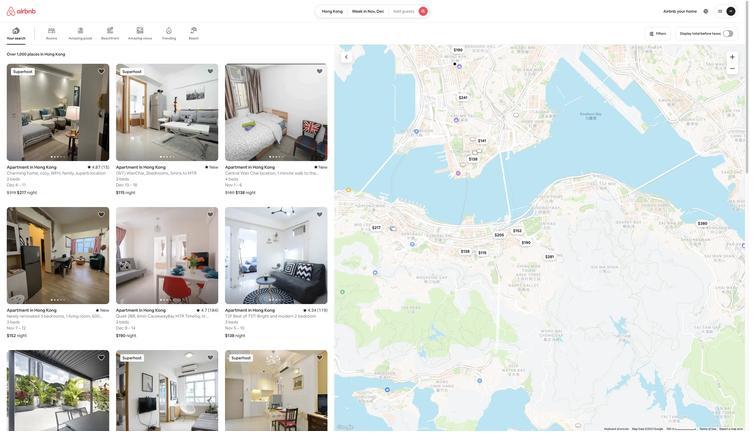 Task type: locate. For each thing, give the bounding box(es) containing it.
$141 button
[[476, 137, 489, 145]]

keyboard shortcuts
[[605, 428, 630, 431]]

beds inside apartment in hong kong t2f best of tst! bright and modern 2 bedroom 3 beds nov 5 – 10 $138 night
[[229, 320, 238, 325]]

views
[[143, 36, 152, 41]]

apartment in hong kong up 14
[[116, 308, 166, 314]]

home,
[[27, 171, 39, 176]]

0 horizontal spatial $152
[[7, 334, 16, 339]]

2 vertical spatial $190
[[116, 334, 126, 339]]

add
[[394, 9, 402, 14]]

beds down charming
[[10, 177, 20, 182]]

nov inside 3 beds nov 7 – 12 $152 night
[[7, 326, 15, 331]]

2 for bedroom
[[295, 314, 297, 319]]

4.7 out of 5 average rating,  184 reviews image
[[197, 308, 219, 314]]

map
[[732, 428, 737, 431]]

beds
[[10, 177, 20, 182], [119, 177, 129, 182], [229, 177, 238, 182], [10, 320, 20, 325], [119, 320, 129, 325], [229, 320, 238, 325]]

$152
[[514, 229, 522, 234], [7, 334, 16, 339]]

0 horizontal spatial add to wishlist: condo in hong kong image
[[98, 355, 105, 362]]

to
[[183, 171, 187, 176]]

$115 button
[[476, 249, 490, 257]]

add to wishlist: apartment in hong kong image for 4 beds nov 1 – 6 $180 $138 night
[[317, 68, 323, 75]]

1 vertical spatial $190
[[522, 240, 531, 246]]

2 down charming
[[7, 177, 9, 182]]

1 vertical spatial $217
[[373, 226, 381, 231]]

google
[[655, 428, 664, 431]]

apartment in hong kong
[[225, 165, 275, 170], [7, 308, 57, 314], [116, 308, 166, 314]]

night down the 10 at the left
[[236, 334, 246, 339]]

2
[[7, 177, 9, 182], [295, 314, 297, 319]]

1 horizontal spatial new place to stay image
[[205, 165, 219, 170]]

zoom out image
[[731, 66, 736, 71]]

$138 down 1
[[236, 190, 245, 195]]

amazing for amazing views
[[128, 36, 142, 41]]

terms of use
[[700, 428, 717, 431]]

4 beds nov 1 – 6 $180 $138 night
[[225, 177, 256, 195]]

1 horizontal spatial add to wishlist: apartment in hong kong image
[[317, 68, 323, 75]]

1 horizontal spatial apartment in hong kong
[[116, 308, 166, 314]]

a
[[730, 428, 731, 431]]

group for 3 beds nov 7 – 12 $152 night
[[7, 207, 109, 305]]

– inside 3 beds nov 7 – 12 $152 night
[[19, 326, 21, 331]]

1 6 from the left
[[16, 182, 18, 188]]

1
[[234, 182, 236, 188]]

over 1,000 places in hong kong
[[7, 52, 65, 57]]

$241
[[459, 95, 468, 100]]

3 inside the apartment in hong kong (wt) wanchai, 2bedrooms, 5mins to mtr 3 beds dec 13 – 18 $115 night
[[116, 177, 118, 182]]

0 horizontal spatial new place to stay image
[[96, 308, 109, 314]]

2 horizontal spatial new
[[319, 165, 328, 170]]

2 inside apartment in hong kong charming home, cozy, wfh, family, superb location 2 beds dec 6 – 11 $319 $217 night
[[7, 177, 9, 182]]

4.7
[[201, 308, 207, 314]]

1 horizontal spatial 2
[[295, 314, 297, 319]]

your search
[[7, 36, 25, 41]]

apartment in hong kong for 3 beds nov 7 – 12 $152 night
[[7, 308, 57, 314]]

1 horizontal spatial $152
[[514, 229, 522, 234]]

night inside 4 beds nov 1 – 6 $180 $138 night
[[246, 190, 256, 195]]

nov left 1
[[225, 182, 233, 188]]

in inside button
[[364, 9, 367, 14]]

apartment up 7
[[7, 308, 29, 314]]

1 horizontal spatial add to wishlist: condo in hong kong image
[[317, 355, 323, 362]]

1 horizontal spatial $217
[[373, 226, 381, 231]]

0 horizontal spatial $115
[[116, 190, 125, 195]]

add to wishlist: apartment in hong kong image for new
[[98, 212, 105, 218]]

beds up 7
[[10, 320, 20, 325]]

hong inside apartment in hong kong charming home, cozy, wfh, family, superb location 2 beds dec 6 – 11 $319 $217 night
[[34, 165, 45, 170]]

2 6 from the left
[[240, 182, 242, 188]]

1 horizontal spatial of
[[709, 428, 712, 431]]

nov inside apartment in hong kong t2f best of tst! bright and modern 2 bedroom 3 beds nov 5 – 10 $138 night
[[225, 326, 233, 331]]

$152 $190
[[514, 229, 531, 246]]

4.34 out of 5 average rating,  119 reviews image
[[304, 308, 328, 314]]

2 add to wishlist: apartment in hong kong image from the left
[[317, 68, 323, 75]]

$152 right $205 button
[[514, 229, 522, 234]]

google image
[[336, 425, 355, 432]]

night right "$180"
[[246, 190, 256, 195]]

dec left 9
[[116, 326, 124, 331]]

None search field
[[315, 5, 430, 18]]

0 vertical spatial $115
[[116, 190, 125, 195]]

of left tst!
[[243, 314, 247, 319]]

hong kong
[[322, 9, 343, 14]]

nov left 7
[[7, 326, 15, 331]]

modern
[[279, 314, 294, 319]]

0 vertical spatial $217
[[17, 190, 26, 195]]

night down 14
[[126, 334, 137, 339]]

kong inside button
[[333, 9, 343, 14]]

$190
[[454, 48, 463, 53], [522, 240, 531, 246], [116, 334, 126, 339]]

google map
showing 31 stays. region
[[335, 45, 747, 432]]

1 horizontal spatial $190 button
[[520, 239, 534, 247]]

in inside apartment in hong kong charming home, cozy, wfh, family, superb location 2 beds dec 6 – 11 $319 $217 night
[[30, 165, 33, 170]]

beds up "5"
[[229, 320, 238, 325]]

$217 button
[[370, 224, 384, 232]]

add to wishlist: apartment in hong kong image for apartment in hong kong (wt) wanchai, 2bedrooms, 5mins to mtr 3 beds dec 13 – 18 $115 night
[[207, 68, 214, 75]]

0 vertical spatial of
[[243, 314, 247, 319]]

hong kong button
[[315, 5, 348, 18]]

of inside apartment in hong kong t2f best of tst! bright and modern 2 bedroom 3 beds nov 5 – 10 $138 night
[[243, 314, 247, 319]]

apartment up (wt) on the top of the page
[[116, 165, 138, 170]]

hong inside apartment in hong kong t2f best of tst! bright and modern 2 bedroom 3 beds nov 5 – 10 $138 night
[[253, 308, 264, 314]]

apartment in hong kong up 4 beds nov 1 – 6 $180 $138 night
[[225, 165, 275, 170]]

3 beds dec 9 – 14 $190 night
[[116, 320, 137, 339]]

4.87 (15)
[[92, 165, 109, 170]]

pools
[[84, 36, 92, 41]]

dec inside button
[[377, 9, 385, 14]]

of left the use
[[709, 428, 712, 431]]

t2f
[[225, 314, 233, 319]]

1 add to wishlist: apartment in hong kong image from the left
[[207, 68, 214, 75]]

amazing for amazing pools
[[69, 36, 83, 41]]

hong inside button
[[322, 9, 332, 14]]

new place to stay image
[[205, 165, 219, 170], [96, 308, 109, 314]]

2 horizontal spatial apartment in hong kong
[[225, 165, 275, 170]]

guests
[[402, 9, 415, 14]]

filters
[[657, 31, 667, 36]]

$217 inside button
[[373, 226, 381, 231]]

over
[[7, 52, 16, 57]]

apartment up the best
[[225, 308, 248, 314]]

your
[[678, 9, 686, 14]]

beds inside 3 beds dec 9 – 14 $190 night
[[119, 320, 129, 325]]

(119)
[[318, 308, 328, 314]]

profile element
[[437, 0, 739, 23]]

dec inside apartment in hong kong charming home, cozy, wfh, family, superb location 2 beds dec 6 – 11 $319 $217 night
[[7, 182, 15, 188]]

0 horizontal spatial 6
[[16, 182, 18, 188]]

in
[[364, 9, 367, 14], [40, 52, 44, 57], [30, 165, 33, 170], [139, 165, 143, 170], [249, 165, 252, 170], [30, 308, 33, 314], [139, 308, 143, 314], [249, 308, 252, 314]]

0 horizontal spatial new
[[100, 308, 109, 314]]

airbnb your home link
[[661, 5, 701, 17]]

1 vertical spatial $115
[[479, 251, 487, 256]]

kong inside apartment in hong kong t2f best of tst! bright and modern 2 bedroom 3 beds nov 5 – 10 $138 night
[[265, 308, 275, 314]]

$138
[[469, 157, 478, 162], [236, 190, 245, 195], [461, 249, 470, 255], [225, 334, 235, 339]]

zoom in image
[[731, 55, 736, 59]]

2 inside apartment in hong kong t2f best of tst! bright and modern 2 bedroom 3 beds nov 5 – 10 $138 night
[[295, 314, 297, 319]]

amazing left pools
[[69, 36, 83, 41]]

1 horizontal spatial $190
[[454, 48, 463, 53]]

dec left 13
[[116, 182, 124, 188]]

6 inside apartment in hong kong charming home, cozy, wfh, family, superb location 2 beds dec 6 – 11 $319 $217 night
[[16, 182, 18, 188]]

m
[[673, 428, 675, 431]]

– inside the apartment in hong kong (wt) wanchai, 2bedrooms, 5mins to mtr 3 beds dec 13 – 18 $115 night
[[130, 182, 132, 188]]

nov inside 4 beds nov 1 – 6 $180 $138 night
[[225, 182, 233, 188]]

0 horizontal spatial $217
[[17, 190, 26, 195]]

airbnb
[[664, 9, 677, 14]]

$281
[[546, 255, 555, 260]]

charming
[[7, 171, 26, 176]]

$138 inside 4 beds nov 1 – 6 $180 $138 night
[[236, 190, 245, 195]]

$205
[[495, 233, 505, 238]]

$152 button
[[511, 227, 525, 235]]

nov left "5"
[[225, 326, 233, 331]]

–
[[19, 182, 21, 188], [130, 182, 132, 188], [237, 182, 239, 188], [19, 326, 21, 331], [128, 326, 130, 331], [237, 326, 239, 331]]

$217 inside apartment in hong kong charming home, cozy, wfh, family, superb location 2 beds dec 6 – 11 $319 $217 night
[[17, 190, 26, 195]]

$180
[[225, 190, 235, 195]]

$115 inside button
[[479, 251, 487, 256]]

1 horizontal spatial amazing
[[128, 36, 142, 41]]

group for apartment in hong kong charming home, cozy, wfh, family, superb location 2 beds dec 6 – 11 $319 $217 night
[[7, 64, 109, 161]]

3 inside 3 beds nov 7 – 12 $152 night
[[7, 320, 9, 325]]

group for 3 beds dec 9 – 14 $190 night
[[116, 207, 219, 305]]

1 horizontal spatial 6
[[240, 182, 242, 188]]

1 vertical spatial $152
[[7, 334, 16, 339]]

0 vertical spatial $190 button
[[452, 46, 466, 54]]

new for night
[[319, 165, 328, 170]]

beds up 1
[[229, 177, 238, 182]]

group
[[7, 64, 109, 161], [116, 64, 219, 161], [225, 64, 430, 161], [7, 207, 109, 305], [116, 207, 219, 305], [225, 207, 328, 305], [7, 351, 109, 432], [116, 351, 219, 432], [225, 351, 328, 432]]

dec right nov,
[[377, 9, 385, 14]]

2 add to wishlist: condo in hong kong image from the left
[[317, 355, 323, 362]]

night inside apartment in hong kong t2f best of tst! bright and modern 2 bedroom 3 beds nov 5 – 10 $138 night
[[236, 334, 246, 339]]

– right 13
[[130, 182, 132, 188]]

dec inside 3 beds dec 9 – 14 $190 night
[[116, 326, 124, 331]]

6 right 1
[[240, 182, 242, 188]]

0 horizontal spatial add to wishlist: apartment in hong kong image
[[207, 68, 214, 75]]

$115
[[116, 190, 125, 195], [479, 251, 487, 256]]

0 horizontal spatial 2
[[7, 177, 9, 182]]

10
[[240, 326, 245, 331]]

– left 11
[[19, 182, 21, 188]]

11
[[22, 182, 26, 188]]

add to wishlist: apartment in hong kong image
[[98, 68, 105, 75], [98, 212, 105, 218], [207, 212, 214, 218], [317, 212, 323, 218], [207, 355, 214, 362]]

amazing
[[128, 36, 142, 41], [69, 36, 83, 41]]

kong
[[333, 9, 343, 14], [55, 52, 65, 57], [46, 165, 57, 170], [155, 165, 166, 170], [265, 165, 275, 170], [46, 308, 57, 314], [155, 308, 166, 314], [265, 308, 275, 314]]

apartment inside apartment in hong kong t2f best of tst! bright and modern 2 bedroom 3 beds nov 5 – 10 $138 night
[[225, 308, 248, 314]]

$138 inside apartment in hong kong t2f best of tst! bright and modern 2 bedroom 3 beds nov 5 – 10 $138 night
[[225, 334, 235, 339]]

and
[[270, 314, 278, 319]]

0 vertical spatial 2
[[7, 177, 9, 182]]

beds up 13
[[119, 177, 129, 182]]

0 vertical spatial $190
[[454, 48, 463, 53]]

4
[[225, 177, 228, 182]]

0 horizontal spatial apartment in hong kong
[[7, 308, 57, 314]]

apartment
[[7, 165, 29, 170], [116, 165, 138, 170], [225, 165, 248, 170], [7, 308, 29, 314], [116, 308, 138, 314], [225, 308, 248, 314]]

nov for 3
[[7, 326, 15, 331]]

– right 9
[[128, 326, 130, 331]]

add to wishlist: apartment in hong kong image
[[207, 68, 214, 75], [317, 68, 323, 75]]

0 horizontal spatial amazing
[[69, 36, 83, 41]]

night down 13
[[126, 190, 136, 195]]

$152 down 7
[[7, 334, 16, 339]]

1 horizontal spatial $115
[[479, 251, 487, 256]]

of
[[243, 314, 247, 319], [709, 428, 712, 431]]

$138 button left $115 button
[[459, 248, 473, 256]]

amazing left views
[[128, 36, 142, 41]]

0 horizontal spatial $190 button
[[452, 46, 466, 54]]

beds up 9
[[119, 320, 129, 325]]

add to wishlist: apartment in hong kong image for 4.7 (184)
[[207, 212, 214, 218]]

2 right modern
[[295, 314, 297, 319]]

nov,
[[368, 9, 376, 14]]

– right "5"
[[237, 326, 239, 331]]

0 vertical spatial $152
[[514, 229, 522, 234]]

6 left 11
[[16, 182, 18, 188]]

0 horizontal spatial $190
[[116, 334, 126, 339]]

1 vertical spatial 2
[[295, 314, 297, 319]]

– right 7
[[19, 326, 21, 331]]

before
[[702, 31, 712, 36]]

2 horizontal spatial $190
[[522, 240, 531, 246]]

add to wishlist: apartment in hong kong image for 4.87 (15)
[[98, 68, 105, 75]]

0 vertical spatial new place to stay image
[[205, 165, 219, 170]]

apartment in hong kong up 12 on the left of page
[[7, 308, 57, 314]]

3
[[116, 177, 118, 182], [7, 320, 9, 325], [116, 320, 118, 325], [225, 320, 228, 325]]

add to wishlist: condo in hong kong image
[[98, 355, 105, 362], [317, 355, 323, 362]]

1 vertical spatial $190 button
[[520, 239, 534, 247]]

$190 button
[[452, 46, 466, 54], [520, 239, 534, 247]]

night down 12 on the left of page
[[17, 334, 27, 339]]

apartment up charming
[[7, 165, 29, 170]]

$138 down "5"
[[225, 334, 235, 339]]

in inside apartment in hong kong t2f best of tst! bright and modern 2 bedroom 3 beds nov 5 – 10 $138 night
[[249, 308, 252, 314]]

dec up $319
[[7, 182, 15, 188]]

none search field containing hong kong
[[315, 5, 430, 18]]

apartment in hong kong for 3 beds dec 9 – 14 $190 night
[[116, 308, 166, 314]]

apartment in hong kong t2f best of tst! bright and modern 2 bedroom 3 beds nov 5 – 10 $138 night
[[225, 308, 316, 339]]

$138 button down $141 button
[[467, 155, 481, 163]]

wanchai,
[[127, 171, 145, 176]]

– right 1
[[237, 182, 239, 188]]

terms of use link
[[700, 428, 717, 431]]

night down home,
[[27, 190, 37, 195]]

1 horizontal spatial new
[[210, 165, 219, 170]]

nov
[[225, 182, 233, 188], [7, 326, 15, 331], [225, 326, 233, 331]]

1 vertical spatial new place to stay image
[[96, 308, 109, 314]]

family,
[[62, 171, 75, 176]]

night
[[27, 190, 37, 195], [126, 190, 136, 195], [246, 190, 256, 195], [17, 334, 27, 339], [126, 334, 137, 339], [236, 334, 246, 339]]

beds inside the apartment in hong kong (wt) wanchai, 2bedrooms, 5mins to mtr 3 beds dec 13 – 18 $115 night
[[119, 177, 129, 182]]

apartment inside apartment in hong kong charming home, cozy, wfh, family, superb location 2 beds dec 6 – 11 $319 $217 night
[[7, 165, 29, 170]]

0 horizontal spatial of
[[243, 314, 247, 319]]

new for to
[[210, 165, 219, 170]]



Task type: describe. For each thing, give the bounding box(es) containing it.
dec inside the apartment in hong kong (wt) wanchai, 2bedrooms, 5mins to mtr 3 beds dec 13 – 18 $115 night
[[116, 182, 124, 188]]

4.34 (119)
[[308, 308, 328, 314]]

beach
[[189, 36, 199, 41]]

beds inside apartment in hong kong charming home, cozy, wfh, family, superb location 2 beds dec 6 – 11 $319 $217 night
[[10, 177, 20, 182]]

1,000
[[17, 52, 27, 57]]

hong inside the apartment in hong kong (wt) wanchai, 2bedrooms, 5mins to mtr 3 beds dec 13 – 18 $115 night
[[144, 165, 154, 170]]

500
[[667, 428, 672, 431]]

5
[[234, 326, 236, 331]]

report
[[720, 428, 729, 431]]

4.7 (184)
[[201, 308, 219, 314]]

add guests button
[[389, 5, 430, 18]]

$281 button
[[543, 253, 557, 261]]

500 m
[[667, 428, 676, 431]]

new place to stay image for apartment in hong kong (wt) wanchai, 2bedrooms, 5mins to mtr 3 beds dec 13 – 18 $115 night
[[205, 165, 219, 170]]

filters button
[[645, 27, 672, 40]]

group for apartment in hong kong t2f best of tst! bright and modern 2 bedroom 3 beds nov 5 – 10 $138 night
[[225, 207, 328, 305]]

$138 down $141 button
[[469, 157, 478, 162]]

home
[[687, 9, 698, 14]]

nov for 4
[[225, 182, 233, 188]]

apartment in hong kong charming home, cozy, wfh, family, superb location 2 beds dec 6 – 11 $319 $217 night
[[7, 165, 106, 195]]

best
[[234, 314, 242, 319]]

$152 inside "$152 $190"
[[514, 229, 522, 234]]

map
[[633, 428, 639, 431]]

©2023
[[646, 428, 654, 431]]

use
[[712, 428, 717, 431]]

7
[[15, 326, 18, 331]]

1 vertical spatial of
[[709, 428, 712, 431]]

$138 left $115 button
[[461, 249, 470, 255]]

report a map error link
[[720, 428, 744, 431]]

terms
[[700, 428, 708, 431]]

$115 inside the apartment in hong kong (wt) wanchai, 2bedrooms, 5mins to mtr 3 beds dec 13 – 18 $115 night
[[116, 190, 125, 195]]

– inside apartment in hong kong charming home, cozy, wfh, family, superb location 2 beds dec 6 – 11 $319 $217 night
[[19, 182, 21, 188]]

9
[[125, 326, 127, 331]]

new place to stay image
[[315, 165, 328, 170]]

add guests
[[394, 9, 415, 14]]

week in nov, dec
[[352, 9, 385, 14]]

week
[[352, 9, 363, 14]]

apartment in hong kong for 4 beds nov 1 – 6 $180 $138 night
[[225, 165, 275, 170]]

$205 button
[[493, 231, 507, 239]]

add to wishlist: apartment in hong kong image for 4.34 (119)
[[317, 212, 323, 218]]

airbnb your home
[[664, 9, 698, 14]]

13
[[125, 182, 129, 188]]

bright
[[258, 314, 269, 319]]

(wt)
[[116, 171, 126, 176]]

superb
[[76, 171, 89, 176]]

0 vertical spatial $138 button
[[467, 155, 481, 163]]

data
[[639, 428, 645, 431]]

$141
[[479, 138, 487, 143]]

3 beds nov 7 – 12 $152 night
[[7, 320, 27, 339]]

taxes
[[713, 31, 722, 36]]

group for 4 beds nov 1 – 6 $180 $138 night
[[225, 64, 430, 161]]

beds inside 4 beds nov 1 – 6 $180 $138 night
[[229, 177, 238, 182]]

500 m button
[[666, 428, 699, 432]]

places
[[28, 52, 40, 57]]

mtr
[[188, 171, 197, 176]]

night inside 3 beds dec 9 – 14 $190 night
[[126, 334, 137, 339]]

week in nov, dec button
[[348, 5, 389, 18]]

keyboard
[[605, 428, 617, 431]]

apartment in hong kong (wt) wanchai, 2bedrooms, 5mins to mtr 3 beds dec 13 – 18 $115 night
[[116, 165, 197, 195]]

in inside the apartment in hong kong (wt) wanchai, 2bedrooms, 5mins to mtr 3 beds dec 13 – 18 $115 night
[[139, 165, 143, 170]]

your
[[7, 36, 14, 41]]

group for apartment in hong kong (wt) wanchai, 2bedrooms, 5mins to mtr 3 beds dec 13 – 18 $115 night
[[116, 64, 219, 161]]

18
[[133, 182, 137, 188]]

3 inside 3 beds dec 9 – 14 $190 night
[[116, 320, 118, 325]]

$152 inside 3 beds nov 7 – 12 $152 night
[[7, 334, 16, 339]]

14
[[131, 326, 136, 331]]

beds inside 3 beds nov 7 – 12 $152 night
[[10, 320, 20, 325]]

bedroom
[[298, 314, 316, 319]]

$190 inside "$152 $190"
[[522, 240, 531, 246]]

4.87 out of 5 average rating,  15 reviews image
[[88, 165, 109, 170]]

$190 inside 3 beds dec 9 – 14 $190 night
[[116, 334, 126, 339]]

5mins
[[171, 171, 182, 176]]

shortcuts
[[618, 428, 630, 431]]

(184)
[[208, 308, 219, 314]]

$319
[[7, 190, 16, 195]]

6 inside 4 beds nov 1 – 6 $180 $138 night
[[240, 182, 242, 188]]

apartment inside the apartment in hong kong (wt) wanchai, 2bedrooms, 5mins to mtr 3 beds dec 13 – 18 $115 night
[[116, 165, 138, 170]]

location
[[90, 171, 106, 176]]

wfh,
[[51, 171, 61, 176]]

beachfront
[[101, 36, 119, 41]]

trending
[[162, 36, 176, 41]]

– inside apartment in hong kong t2f best of tst! bright and modern 2 bedroom 3 beds nov 5 – 10 $138 night
[[237, 326, 239, 331]]

12
[[22, 326, 26, 331]]

4.87
[[92, 165, 101, 170]]

cozy,
[[40, 171, 50, 176]]

report a map error
[[720, 428, 744, 431]]

3 inside apartment in hong kong t2f best of tst! bright and modern 2 bedroom 3 beds nov 5 – 10 $138 night
[[225, 320, 228, 325]]

apartment up 4
[[225, 165, 248, 170]]

kong inside the apartment in hong kong (wt) wanchai, 2bedrooms, 5mins to mtr 3 beds dec 13 – 18 $115 night
[[155, 165, 166, 170]]

kong inside apartment in hong kong charming home, cozy, wfh, family, superb location 2 beds dec 6 – 11 $319 $217 night
[[46, 165, 57, 170]]

– inside 3 beds dec 9 – 14 $190 night
[[128, 326, 130, 331]]

display
[[681, 31, 693, 36]]

error
[[738, 428, 744, 431]]

2 for beds
[[7, 177, 9, 182]]

search
[[15, 36, 25, 41]]

1 add to wishlist: condo in hong kong image from the left
[[98, 355, 105, 362]]

night inside the apartment in hong kong (wt) wanchai, 2bedrooms, 5mins to mtr 3 beds dec 13 – 18 $115 night
[[126, 190, 136, 195]]

night inside 3 beds nov 7 – 12 $152 night
[[17, 334, 27, 339]]

apartment up 9
[[116, 308, 138, 314]]

– inside 4 beds nov 1 – 6 $180 $138 night
[[237, 182, 239, 188]]

2bedrooms,
[[146, 171, 170, 176]]

rooms
[[46, 36, 57, 41]]

new place to stay image for 3 beds nov 7 – 12 $152 night
[[96, 308, 109, 314]]

1 vertical spatial $138 button
[[459, 248, 473, 256]]

(15)
[[102, 165, 109, 170]]

map data ©2023 google
[[633, 428, 664, 431]]

display total before taxes button
[[676, 27, 739, 40]]

night inside apartment in hong kong charming home, cozy, wfh, family, superb location 2 beds dec 6 – 11 $319 $217 night
[[27, 190, 37, 195]]



Task type: vqa. For each thing, say whether or not it's contained in the screenshot.
Guerneville, associated with 51
no



